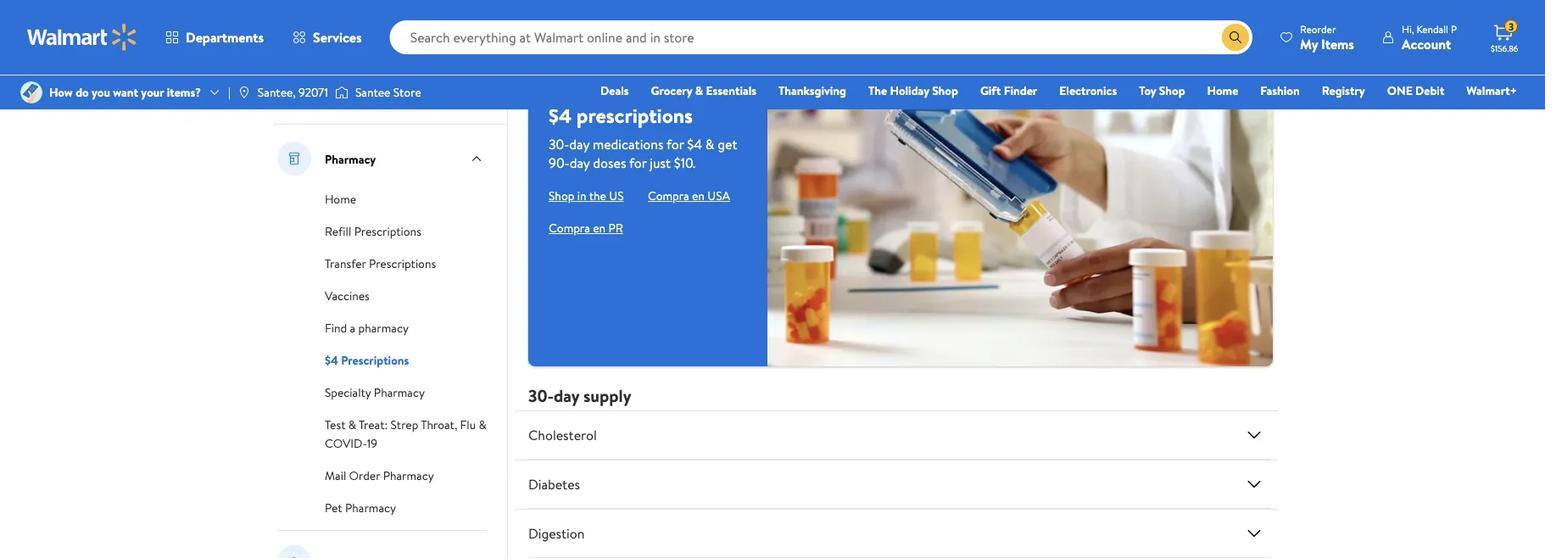 Task type: describe. For each thing, give the bounding box(es) containing it.
19
[[367, 435, 377, 452]]

|
[[228, 84, 231, 100]]

my
[[1301, 34, 1319, 53]]

specialty
[[325, 384, 371, 401]]

grocery
[[651, 82, 693, 99]]

in
[[578, 188, 587, 204]]

you
[[92, 84, 110, 100]]

store
[[393, 84, 421, 100]]

thanksgiving link
[[771, 81, 854, 100]]

debit
[[1416, 82, 1445, 99]]

the holiday shop link
[[861, 81, 966, 100]]

pharmacy down order at the left of page
[[345, 500, 396, 516]]

cholesterol
[[529, 426, 597, 444]]

pet
[[325, 500, 342, 516]]

departments
[[186, 28, 264, 47]]

pharmacy
[[358, 320, 409, 336]]

digestion image
[[1245, 523, 1265, 544]]

deals
[[601, 82, 629, 99]]

find
[[325, 320, 347, 336]]

pet pharmacy link
[[325, 498, 396, 517]]

walmart+ link
[[1460, 81, 1525, 100]]

$4 for prescriptions
[[549, 101, 572, 129]]

health
[[274, 82, 319, 104]]

items
[[1322, 34, 1355, 53]]

us
[[609, 188, 624, 204]]

3
[[1509, 19, 1515, 34]]

pharmacy down test & treat: strep throat, flu & covid-19
[[383, 467, 434, 484]]

the
[[869, 82, 888, 99]]

1 horizontal spatial shop
[[933, 82, 959, 99]]

digestion
[[529, 524, 585, 543]]

prescriptions for transfer prescriptions
[[369, 255, 436, 272]]

shop in the us
[[549, 188, 624, 204]]

pr
[[609, 220, 623, 236]]

one debit link
[[1380, 81, 1453, 100]]

walmart+
[[1467, 82, 1518, 99]]

cholesterol image
[[1245, 425, 1265, 445]]

en for pr
[[593, 220, 606, 236]]

$4 for prescriptions
[[325, 352, 338, 369]]

1 horizontal spatial for
[[667, 135, 684, 154]]

grocery & essentials link
[[644, 81, 764, 100]]

1 horizontal spatial home link
[[1200, 81, 1247, 100]]

$10.
[[674, 154, 696, 172]]

prescriptions
[[577, 101, 693, 129]]

want
[[113, 84, 138, 100]]

test & treat: strep throat, flu & covid-19
[[325, 417, 487, 452]]

gift finder link
[[973, 81, 1045, 100]]

items?
[[167, 84, 201, 100]]

compra for compra en usa
[[648, 188, 689, 204]]

compra for compra en pr
[[549, 220, 590, 236]]

hi, kendall p account
[[1402, 22, 1458, 53]]

1 vertical spatial $4
[[688, 135, 702, 154]]

order
[[349, 467, 380, 484]]

30-day supply
[[529, 383, 632, 407]]

deals link
[[593, 81, 637, 100]]

supply
[[584, 383, 632, 407]]

kendall
[[1417, 22, 1449, 36]]

& for test & treat: strep throat, flu & covid-19
[[349, 417, 356, 433]]

santee
[[355, 84, 391, 100]]

get
[[718, 135, 738, 154]]

transfer
[[325, 255, 366, 272]]

2 horizontal spatial shop
[[1160, 82, 1186, 99]]

usa
[[708, 188, 730, 204]]

toy
[[1140, 82, 1157, 99]]

medications
[[593, 135, 664, 154]]

electronics link
[[1052, 81, 1125, 100]]

1 vertical spatial home link
[[325, 189, 356, 208]]

mail
[[325, 467, 346, 484]]

throat,
[[421, 417, 458, 433]]

$4 prescriptions link
[[325, 350, 409, 369]]

search icon image
[[1229, 31, 1243, 44]]

reorder my items
[[1301, 22, 1355, 53]]

p
[[1452, 22, 1458, 36]]

strep
[[391, 417, 419, 433]]

how do you want your items?
[[49, 84, 201, 100]]

services button
[[278, 17, 376, 58]]

holiday
[[890, 82, 930, 99]]

reorder
[[1301, 22, 1337, 36]]

test & treat: strep throat, flu & covid-19 link
[[325, 415, 487, 452]]



Task type: locate. For each thing, give the bounding box(es) containing it.
find a pharmacy
[[325, 320, 409, 336]]

just
[[650, 154, 671, 172]]

0 vertical spatial 30-
[[549, 135, 570, 154]]

& left get
[[706, 135, 715, 154]]

account
[[1402, 34, 1452, 53]]

prescriptions up transfer prescriptions link
[[354, 223, 422, 240]]

 image for how do you want your items?
[[20, 81, 42, 104]]

fashion link
[[1253, 81, 1308, 100]]

pharmacy image
[[277, 142, 311, 176]]

electronics
[[1060, 82, 1118, 99]]

pharmacy up 'strep'
[[374, 384, 425, 401]]

transfer prescriptions
[[325, 255, 436, 272]]

shop
[[933, 82, 959, 99], [1160, 82, 1186, 99], [549, 188, 575, 204]]

& for grocery & essentials
[[695, 82, 703, 99]]

a
[[350, 320, 356, 336]]

0 vertical spatial en
[[692, 188, 705, 204]]

en left usa
[[692, 188, 705, 204]]

2 vertical spatial $4
[[325, 352, 338, 369]]

0 horizontal spatial compra
[[549, 220, 590, 236]]

compra en usa
[[648, 188, 730, 204]]

$4 left get
[[688, 135, 702, 154]]

home inside home link
[[1208, 82, 1239, 99]]

flu
[[460, 417, 476, 433]]

day
[[570, 135, 590, 154], [570, 154, 590, 172], [554, 383, 580, 407]]

home up refill
[[325, 191, 356, 207]]

en for usa
[[692, 188, 705, 204]]

treat:
[[359, 417, 388, 433]]

specialty pharmacy link
[[325, 383, 425, 401]]

 image
[[335, 84, 349, 101]]

shop in the us link
[[549, 188, 624, 204]]

specialty pharmacy
[[325, 384, 425, 401]]

hi,
[[1402, 22, 1415, 36]]

santee store
[[355, 84, 421, 100]]

prescriptions up specialty pharmacy link on the bottom left of the page
[[341, 352, 409, 369]]

0 vertical spatial compra
[[648, 188, 689, 204]]

2 horizontal spatial $4
[[688, 135, 702, 154]]

0 horizontal spatial home
[[325, 191, 356, 207]]

 image right the |
[[237, 86, 251, 99]]

& right test
[[349, 417, 356, 433]]

0 horizontal spatial shop
[[549, 188, 575, 204]]

transfer prescriptions link
[[325, 254, 436, 272]]

0 vertical spatial prescriptions
[[354, 223, 422, 240]]

wellness
[[336, 82, 394, 104]]

1 horizontal spatial $4
[[549, 101, 572, 129]]

thanksgiving
[[779, 82, 847, 99]]

walmart image
[[27, 24, 137, 51]]

one
[[1388, 82, 1413, 99]]

0 horizontal spatial for
[[629, 154, 647, 172]]

the
[[589, 188, 607, 204]]

shop right "toy"
[[1160, 82, 1186, 99]]

compra down just
[[648, 188, 689, 204]]

1 vertical spatial en
[[593, 220, 606, 236]]

vaccines link
[[325, 286, 370, 305]]

compra en pr link
[[549, 220, 623, 236]]

0 horizontal spatial en
[[593, 220, 606, 236]]

the holiday shop
[[869, 82, 959, 99]]

& inside $4 prescriptions 30-day medications for $4 & get 90-day doses for just $10.
[[706, 135, 715, 154]]

prescriptions for $4 prescriptions
[[341, 352, 409, 369]]

do
[[76, 84, 89, 100]]

diabetes
[[529, 475, 580, 494]]

vaccines
[[325, 288, 370, 304]]

home link up refill
[[325, 189, 356, 208]]

1 vertical spatial compra
[[549, 220, 590, 236]]

refill prescriptions
[[325, 223, 422, 240]]

your
[[141, 84, 164, 100]]

how
[[49, 84, 73, 100]]

0 vertical spatial home link
[[1200, 81, 1247, 100]]

compra en usa link
[[648, 188, 730, 204]]

prescriptions down the refill prescriptions
[[369, 255, 436, 272]]

home link down search icon
[[1200, 81, 1247, 100]]

finder
[[1004, 82, 1038, 99]]

0 vertical spatial $4
[[549, 101, 572, 129]]

test
[[325, 417, 346, 433]]

en left pr
[[593, 220, 606, 236]]

vision center image
[[277, 545, 311, 558]]

$4 inside $4 prescriptions link
[[325, 352, 338, 369]]

compra
[[648, 188, 689, 204], [549, 220, 590, 236]]

Walmart Site-Wide search field
[[390, 20, 1253, 54]]

pet pharmacy
[[325, 500, 396, 516]]

1 vertical spatial home
[[325, 191, 356, 207]]

santee,
[[258, 84, 296, 100]]

0 horizontal spatial home link
[[325, 189, 356, 208]]

for right medications on the top left of page
[[667, 135, 684, 154]]

gift finder
[[981, 82, 1038, 99]]

one debit
[[1388, 82, 1445, 99]]

departments button
[[151, 17, 278, 58]]

prescriptions for refill prescriptions
[[354, 223, 422, 240]]

30- inside $4 prescriptions 30-day medications for $4 & get 90-day doses for just $10.
[[549, 135, 570, 154]]

toy shop
[[1140, 82, 1186, 99]]

&
[[322, 82, 333, 104], [695, 82, 703, 99], [706, 135, 715, 154], [349, 417, 356, 433], [479, 417, 487, 433]]

gift
[[981, 82, 1001, 99]]

1 vertical spatial 30-
[[529, 383, 554, 407]]

shop left in
[[549, 188, 575, 204]]

mail order pharmacy link
[[325, 466, 434, 484]]

 image
[[20, 81, 42, 104], [237, 86, 251, 99]]

home link
[[1200, 81, 1247, 100], [325, 189, 356, 208]]

1 vertical spatial prescriptions
[[369, 255, 436, 272]]

for left just
[[629, 154, 647, 172]]

$4 up 90-
[[549, 101, 572, 129]]

compra down in
[[549, 220, 590, 236]]

0 vertical spatial home
[[1208, 82, 1239, 99]]

2 vertical spatial prescriptions
[[341, 352, 409, 369]]

1 horizontal spatial en
[[692, 188, 705, 204]]

Search search field
[[390, 20, 1253, 54]]

toy shop link
[[1132, 81, 1193, 100]]

$4
[[549, 101, 572, 129], [688, 135, 702, 154], [325, 352, 338, 369]]

pharmacy right pharmacy icon
[[325, 150, 376, 167]]

0 horizontal spatial  image
[[20, 81, 42, 104]]

$4 prescriptions
[[325, 352, 409, 369]]

& for health & wellness
[[322, 82, 333, 104]]

mail order pharmacy
[[325, 467, 434, 484]]

registry
[[1322, 82, 1366, 99]]

$4 prescriptions 30-day medications for $4 & get 90-day doses for just $10.
[[549, 101, 738, 172]]

$156.86
[[1492, 42, 1519, 54]]

covid-
[[325, 435, 367, 452]]

health & wellness
[[274, 82, 394, 104]]

0 horizontal spatial $4
[[325, 352, 338, 369]]

92071
[[299, 84, 328, 100]]

$4 down find
[[325, 352, 338, 369]]

30- up cholesterol
[[529, 383, 554, 407]]

1 horizontal spatial home
[[1208, 82, 1239, 99]]

90-
[[549, 154, 570, 172]]

find a pharmacy link
[[325, 318, 409, 337]]

 image left how
[[20, 81, 42, 104]]

 image for santee, 92071
[[237, 86, 251, 99]]

doses
[[593, 154, 626, 172]]

shop right holiday
[[933, 82, 959, 99]]

home down search icon
[[1208, 82, 1239, 99]]

1 horizontal spatial compra
[[648, 188, 689, 204]]

1 horizontal spatial  image
[[237, 86, 251, 99]]

30-
[[549, 135, 570, 154], [529, 383, 554, 407]]

registry link
[[1315, 81, 1373, 100]]

diabetes image
[[1245, 474, 1265, 495]]

santee, 92071
[[258, 84, 328, 100]]

& right flu
[[479, 417, 487, 433]]

& right grocery
[[695, 82, 703, 99]]

fashion
[[1261, 82, 1300, 99]]

30- left doses
[[549, 135, 570, 154]]

for
[[667, 135, 684, 154], [629, 154, 647, 172]]

refill
[[325, 223, 351, 240]]

& right health
[[322, 82, 333, 104]]



Task type: vqa. For each thing, say whether or not it's contained in the screenshot.
Grocery & Essentials
yes



